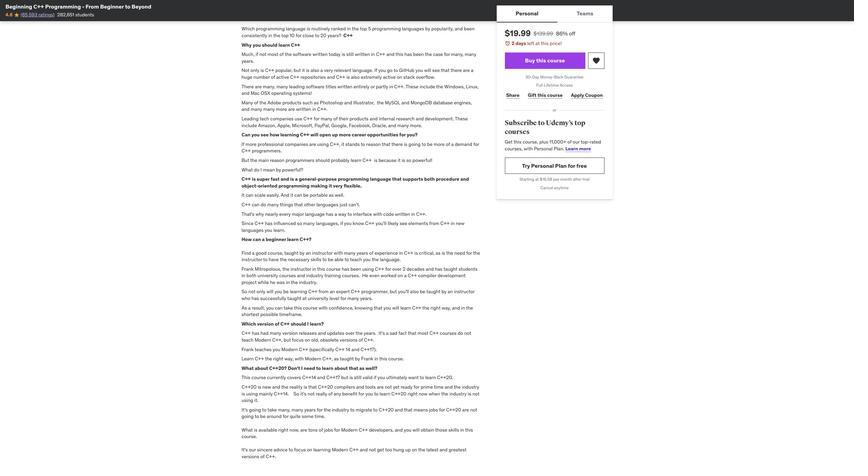 Task type: locate. For each thing, give the bounding box(es) containing it.
and
[[455, 26, 463, 32], [387, 51, 395, 57], [327, 74, 335, 80], [242, 90, 250, 96], [344, 100, 352, 106], [402, 100, 410, 106], [242, 106, 250, 112], [370, 116, 378, 122], [416, 116, 424, 122], [388, 122, 396, 128], [461, 176, 469, 182], [426, 266, 434, 272], [297, 273, 305, 279], [452, 305, 460, 311], [318, 330, 326, 336], [352, 346, 360, 353], [317, 375, 325, 381], [272, 384, 280, 390], [356, 384, 364, 390], [445, 384, 453, 390], [395, 407, 403, 413], [395, 427, 403, 433], [360, 447, 368, 453], [440, 447, 448, 453]]

it down purpose
[[329, 183, 332, 189]]

c++. up "elements" at the top
[[416, 211, 427, 217]]

still right today
[[346, 51, 354, 57]]

0 vertical spatial products
[[283, 100, 302, 106]]

0 vertical spatial there
[[451, 67, 462, 73]]

2 vertical spatial should
[[291, 321, 306, 327]]

if right much, on the top left of page
[[256, 51, 258, 57]]

0 vertical spatial course,
[[523, 139, 538, 145]]

by inside why you should learn c++ much, if not most of the software written today is still written in c++ and this has been the case for many, many years. not only is c++ popular, but it is also a very relevant language. if you go to github you will see that there are a huge number of active c++ repositories and c++ is also extremely active on stack overflow. there are many, many leading software titles written entirely or partly in c++. these include the windows, linux, and mac osx operating systems! many of the adobe products such as photoshop and illustrator,  the mysql and mongodb database engines, and many many more are written in c++. leading tech companies use c++ for many of their products and internal research and development. these include amazon, apple, microsoft, paypal, google, facebook, oracle, and many more. can you see how learning c++ will open up more career opportunities for you? if more professional companies are using c++, it stands to reason that there is going to be more of a demand for c++ programmers. but the main reason programmers should probably learn c++  is because it is so powerful! what do i mean by powerful? c++ is super fast and is a general-purpose programming language that supports both procedure and object-oriented programming making it very flexible. it can scale easily. and it can be portable as well. c++ can do many things that other languages just can't. that's why nearly every major language has a way to interface with code written in c++. since c++ has influenced so many languages, if you know c++ you'll likely see elements from c++ in new languages you learn.
[[276, 167, 281, 173]]

1 vertical spatial been
[[413, 51, 424, 57]]

personal up $19.99
[[516, 10, 539, 17]]

what inside frank mitropolous, the instructor in this course has been using c++ for over 2 decades and has taught students in both university courses and industry training courses.  he even worked on a c++ compiler development project while he was in the industry. so not only will you be learning c++ from an expert c++ programmer, but you'll also be taught by an instructor who has successfully taught at university level for many years. as a result, you can take this course with confidence, knowing that you will learn c++ the right way, and in the shortest possible timeframe. which version of c++ should i learn? c++ has had many version releases and updates over the years.  it's a sad fact that most c++ courses do not teach modern c++, but focus on old, obsolete versions of c++. frank teaches you modern c++ (specifically c++ 14 and c++17). learn c++ the right way, with modern c++, as taught by frank in this course. what about c++20? don't i need to learn about that as well? this course currently covers c++14 and c++17 but is still valid if you ultimately want to learn c++20. c++20 is new and the reality is that c++20 compilers and tools are not yet ready for prime time and the industry is using mainly c++14.    so it's not really of any benefit for you to learn c++20 right now when the industry is not using it.
[[242, 365, 254, 371]]

this down taught at
[[294, 305, 302, 311]]

mysql
[[385, 100, 400, 106]]

learn up this
[[242, 356, 254, 362]]

with right courses, in the top of the page
[[524, 146, 533, 152]]

0 horizontal spatial still
[[346, 51, 354, 57]]

has
[[405, 51, 412, 57], [326, 211, 334, 217], [265, 220, 273, 227], [342, 266, 349, 272], [435, 266, 443, 272], [252, 295, 259, 302], [252, 330, 260, 336]]

0 vertical spatial if
[[256, 51, 258, 57]]

be down compiler at the bottom of the page
[[420, 289, 425, 295]]

and is
[[281, 176, 294, 182]]

0 vertical spatial versions
[[340, 337, 358, 343]]

of right many
[[254, 100, 258, 106]]

you left obtain
[[404, 427, 412, 433]]

are inside frank mitropolous, the instructor in this course has been using c++ for over 2 decades and has taught students in both university courses and industry training courses.  he even worked on a c++ compiler development project while he was in the industry. so not only will you be learning c++ from an expert c++ programmer, but you'll also be taught by an instructor who has successfully taught at university level for many years. as a result, you can take this course with confidence, knowing that you will learn c++ the right way, and in the shortest possible timeframe. which version of c++ should i learn? c++ has had many version releases and updates over the years.  it's a sad fact that most c++ courses do not teach modern c++, but focus on old, obsolete versions of c++. frank teaches you modern c++ (specifically c++ 14 and c++17). learn c++ the right way, with modern c++, as taught by frank in this course. what about c++20? don't i need to learn about that as well? this course currently covers c++14 and c++17 but is still valid if you ultimately want to learn c++20. c++20 is new and the reality is that c++20 compilers and tools are not yet ready for prime time and the industry is using mainly c++14.    so it's not really of any benefit for you to learn c++20 right now when the industry is not using it.
[[377, 384, 384, 390]]

1 horizontal spatial students
[[459, 266, 478, 272]]

it's left sincere
[[242, 447, 248, 453]]

versions up 14
[[340, 337, 358, 343]]

1 vertical spatial learning
[[290, 289, 307, 295]]

1 about from the left
[[255, 365, 268, 371]]

1 horizontal spatial language.
[[380, 257, 401, 263]]

0 vertical spatial which
[[242, 26, 255, 32]]

industry
[[306, 273, 324, 279], [462, 384, 479, 390], [450, 391, 467, 397], [332, 407, 349, 413]]

from
[[429, 220, 439, 227], [319, 289, 329, 295]]

programmer,
[[361, 289, 389, 295]]

0 horizontal spatial should
[[262, 42, 277, 48]]

1 vertical spatial so
[[297, 220, 302, 227]]

$16.58
[[540, 177, 553, 182]]

beginner
[[266, 236, 286, 243]]

way
[[338, 211, 347, 217]]

and right popularity,
[[455, 26, 463, 32]]

products up facebook,
[[350, 116, 369, 122]]

way, up don't
[[285, 356, 294, 362]]

not only
[[249, 289, 265, 295]]

c++, down open
[[330, 141, 340, 147]]

0 horizontal spatial over
[[346, 330, 355, 336]]

1 vertical spatial course,
[[268, 250, 283, 256]]

taught inside find a good course, taught by an instructor with many years of experience in c++ is critical, as is the need for the instructor to have the necessary skills to be able to teach you the language.
[[284, 250, 299, 256]]

0 horizontal spatial versions
[[242, 454, 259, 460]]

programming
[[256, 26, 285, 32], [372, 26, 401, 32], [338, 176, 369, 182], [279, 183, 310, 189]]

rated
[[590, 139, 601, 145]]

1 horizontal spatial about
[[335, 365, 348, 371]]

2 horizontal spatial languages
[[402, 26, 424, 32]]

0 vertical spatial what
[[242, 167, 253, 173]]

to down (specifically
[[316, 365, 321, 371]]

right inside what is available right now, are tons of jobs for modern c++ developers, and you will obtain those skills in this course.
[[278, 427, 288, 433]]

2 right alarm icon
[[512, 40, 515, 46]]

students down -
[[75, 12, 94, 18]]

2 horizontal spatial see
[[432, 67, 440, 73]]

for
[[296, 32, 302, 39], [444, 51, 450, 57], [314, 116, 320, 122], [400, 132, 406, 138], [474, 141, 479, 147], [568, 162, 576, 169], [466, 250, 472, 256], [386, 266, 391, 272], [341, 295, 346, 302], [414, 384, 420, 390], [359, 391, 364, 397], [317, 407, 323, 413], [439, 407, 445, 413], [283, 414, 289, 420], [334, 427, 340, 433]]

been inside frank mitropolous, the instructor in this course has been using c++ for over 2 decades and has taught students in both university courses and industry training courses.  he even worked on a c++ compiler development project while he was in the industry. so not only will you be learning c++ from an expert c++ programmer, but you'll also be taught by an instructor who has successfully taught at university level for many years. as a result, you can take this course with confidence, knowing that you will learn c++ the right way, and in the shortest possible timeframe. which version of c++ should i learn? c++ has had many version releases and updates over the years.  it's a sad fact that most c++ courses do not teach modern c++, but focus on old, obsolete versions of c++. frank teaches you modern c++ (specifically c++ 14 and c++17). learn c++ the right way, with modern c++, as taught by frank in this course. what about c++20? don't i need to learn about that as well? this course currently covers c++14 and c++17 but is still valid if you ultimately want to learn c++20. c++20 is new and the reality is that c++20 compilers and tools are not yet ready for prime time and the industry is using mainly c++14.    so it's not really of any benefit for you to learn c++20 right now when the industry is not using it.
[[351, 266, 361, 272]]

with inside get this course, plus 11,000+ of our top-rated courses, with personal plan.
[[524, 146, 533, 152]]

0 vertical spatial language.
[[353, 67, 373, 73]]

partly
[[376, 83, 388, 90]]

c++ down compiler at the bottom of the page
[[412, 305, 422, 311]]

0 vertical spatial our
[[573, 139, 580, 145]]

an down development in the bottom of the page
[[448, 289, 453, 295]]

with
[[524, 146, 533, 152], [373, 211, 382, 217], [334, 250, 343, 256], [319, 305, 328, 311], [295, 356, 304, 362]]

with inside why you should learn c++ much, if not most of the software written today is still written in c++ and this has been the case for many, many years. not only is c++ popular, but it is also a very relevant language. if you go to github you will see that there are a huge number of active c++ repositories and c++ is also extremely active on stack overflow. there are many, many leading software titles written entirely or partly in c++. these include the windows, linux, and mac osx operating systems! many of the adobe products such as photoshop and illustrator,  the mysql and mongodb database engines, and many many more are written in c++. leading tech companies use c++ for many of their products and internal research and development. these include amazon, apple, microsoft, paypal, google, facebook, oracle, and many more. can you see how learning c++ will open up more career opportunities for you? if more professional companies are using c++, it stands to reason that there is going to be more of a demand for c++ programmers. but the main reason programmers should probably learn c++  is because it is so powerful! what do i mean by powerful? c++ is super fast and is a general-purpose programming language that supports both procedure and object-oriented programming making it very flexible. it can scale easily. and it can be portable as well. c++ can do many things that other languages just can't. that's why nearly every major language has a way to interface with code written in c++. since c++ has influenced so many languages, if you know c++ you'll likely see elements from c++ in new languages you learn.
[[373, 211, 382, 217]]

programming
[[45, 3, 81, 10]]

years?
[[328, 32, 341, 39]]

need
[[455, 250, 465, 256], [304, 365, 315, 371]]

2 vertical spatial been
[[351, 266, 361, 272]]

this inside button
[[536, 57, 546, 64]]

been
[[464, 26, 475, 32], [413, 51, 424, 57], [351, 266, 361, 272]]

jobs right 'tons'
[[324, 427, 333, 433]]

2 inside frank mitropolous, the instructor in this course has been using c++ for over 2 decades and has taught students in both university courses and industry training courses.  he even worked on a c++ compiler development project while he was in the industry. so not only will you be learning c++ from an expert c++ programmer, but you'll also be taught by an instructor who has successfully taught at university level for many years. as a result, you can take this course with confidence, knowing that you will learn c++ the right way, and in the shortest possible timeframe. which version of c++ should i learn? c++ has had many version releases and updates over the years.  it's a sad fact that most c++ courses do not teach modern c++, but focus on old, obsolete versions of c++. frank teaches you modern c++ (specifically c++ 14 and c++17). learn c++ the right way, with modern c++, as taught by frank in this course. what about c++20? don't i need to learn about that as well? this course currently covers c++14 and c++17 but is still valid if you ultimately want to learn c++20. c++20 is new and the reality is that c++20 compilers and tools are not yet ready for prime time and the industry is using mainly c++14.    so it's not really of any benefit for you to learn c++20 right now when the industry is not using it.
[[403, 266, 406, 272]]

easily.
[[267, 192, 280, 198]]

reason
[[366, 141, 381, 147], [270, 157, 285, 163]]

c++ inside what is available right now, are tons of jobs for modern c++ developers, and you will obtain those skills in this course.
[[359, 427, 368, 433]]

version up had
[[257, 321, 274, 327]]

are inside what is available right now, are tons of jobs for modern c++ developers, and you will obtain those skills in this course.
[[301, 427, 307, 433]]

right down compiler at the bottom of the page
[[431, 305, 441, 311]]

what down but
[[242, 167, 253, 173]]

personal down plus at the right top
[[534, 146, 553, 152]]

language down other
[[305, 211, 325, 217]]

1 horizontal spatial many,
[[278, 407, 291, 413]]

2 vertical spatial languages
[[242, 227, 264, 233]]

more down adobe
[[276, 106, 287, 112]]

university down mitropolous,
[[258, 273, 278, 279]]

photoshop
[[320, 100, 343, 106]]

1 vertical spatial at
[[535, 177, 539, 182]]

see up overflow. on the top
[[432, 67, 440, 73]]

0 vertical spatial so
[[407, 157, 412, 163]]

to right migrate
[[373, 407, 378, 413]]

(65,593 ratings)
[[21, 12, 55, 18]]

c++ up microsoft,
[[304, 116, 313, 122]]

1 horizontal spatial jobs
[[429, 407, 438, 413]]

going
[[409, 141, 421, 147], [249, 407, 261, 413], [242, 414, 254, 420]]

of inside what is available right now, are tons of jobs for modern c++ developers, and you will obtain those skills in this course.
[[319, 427, 323, 433]]

language. up 'extremely'
[[353, 67, 373, 73]]

see
[[432, 67, 440, 73], [261, 132, 269, 138], [400, 220, 407, 227]]

1 horizontal spatial still
[[354, 375, 362, 381]]

1 vertical spatial university
[[308, 295, 328, 302]]

it is
[[302, 67, 310, 73]]

2 it's from the top
[[242, 447, 248, 453]]

0 horizontal spatial jobs
[[324, 427, 333, 433]]

for inside find a good course, taught by an instructor with many years of experience in c++ is critical, as is the need for the instructor to have the necessary skills to be able to teach you the language.
[[466, 250, 472, 256]]

if down way
[[340, 220, 343, 227]]

but
[[294, 67, 301, 73], [390, 289, 397, 295], [284, 337, 291, 343], [341, 375, 348, 381]]

alarm image
[[505, 41, 510, 46]]

0 vertical spatial you'll
[[376, 220, 387, 227]]

number
[[254, 74, 270, 80]]

skills
[[311, 257, 321, 263], [449, 427, 459, 433]]

not inside why you should learn c++ much, if not most of the software written today is still written in c++ and this has been the case for many, many years. not only is c++ popular, but it is also a very relevant language. if you go to github you will see that there are a huge number of active c++ repositories and c++ is also extremely active on stack overflow. there are many, many leading software titles written entirely or partly in c++. these include the windows, linux, and mac osx operating systems! many of the adobe products such as photoshop and illustrator,  the mysql and mongodb database engines, and many many more are written in c++. leading tech companies use c++ for many of their products and internal research and development. these include amazon, apple, microsoft, paypal, google, facebook, oracle, and many more. can you see how learning c++ will open up more career opportunities for you? if more professional companies are using c++, it stands to reason that there is going to be more of a demand for c++ programmers. but the main reason programmers should probably learn c++  is because it is so powerful! what do i mean by powerful? c++ is super fast and is a general-purpose programming language that supports both procedure and object-oriented programming making it very flexible. it can scale easily. and it can be portable as well. c++ can do many things that other languages just can't. that's why nearly every major language has a way to interface with code written in c++. since c++ has influenced so many languages, if you know c++ you'll likely see elements from c++ in new languages you learn.
[[260, 51, 267, 57]]

2 vertical spatial top
[[575, 119, 586, 127]]

3 what from the top
[[242, 427, 253, 433]]

2 what from the top
[[242, 365, 254, 371]]

years inside find a good course, taught by an instructor with many years of experience in c++ is critical, as is the need for the instructor to have the necessary skills to be able to teach you the language.
[[357, 250, 368, 256]]

1 vertical spatial which
[[242, 321, 256, 327]]

2 vertical spatial also
[[410, 289, 419, 295]]

0 horizontal spatial language.
[[353, 67, 373, 73]]

and inside it's going to take many, many years for the industry to migrate to c++20 and that means jobs for c++20 are not going to be around for quite some time.
[[395, 407, 403, 413]]

using down open
[[317, 141, 329, 147]]

don't
[[288, 365, 300, 371]]

result,
[[252, 305, 265, 311]]

going down "you?"
[[409, 141, 421, 147]]

anytime
[[554, 185, 569, 190]]

$19.99
[[505, 28, 531, 39]]

2 active from the left
[[383, 74, 396, 80]]

both inside frank mitropolous, the instructor in this course has been using c++ for over 2 decades and has taught students in both university courses and industry training courses.  he even worked on a c++ compiler development project while he was in the industry. so not only will you be learning c++ from an expert c++ programmer, but you'll also be taught by an instructor who has successfully taught at university level for many years. as a result, you can take this course with confidence, knowing that you will learn c++ the right way, and in the shortest possible timeframe. which version of c++ should i learn? c++ has had many version releases and updates over the years.  it's a sad fact that most c++ courses do not teach modern c++, but focus on old, obsolete versions of c++. frank teaches you modern c++ (specifically c++ 14 and c++17). learn c++ the right way, with modern c++, as taught by frank in this course. what about c++20? don't i need to learn about that as well? this course currently covers c++14 and c++17 but is still valid if you ultimately want to learn c++20. c++20 is new and the reality is that c++20 compilers and tools are not yet ready for prime time and the industry is using mainly c++14.    so it's not really of any benefit for you to learn c++20 right now when the industry is not using it.
[[247, 273, 256, 279]]

active down go
[[383, 74, 396, 80]]

language down because at the left top of the page
[[370, 176, 391, 182]]

learning inside frank mitropolous, the instructor in this course has been using c++ for over 2 decades and has taught students in both university courses and industry training courses.  he even worked on a c++ compiler development project while he was in the industry. so not only will you be learning c++ from an expert c++ programmer, but you'll also be taught by an instructor who has successfully taught at university level for many years. as a result, you can take this course with confidence, knowing that you will learn c++ the right way, and in the shortest possible timeframe. which version of c++ should i learn? c++ has had many version releases and updates over the years.  it's a sad fact that most c++ courses do not teach modern c++, but focus on old, obsolete versions of c++. frank teaches you modern c++ (specifically c++ 14 and c++17). learn c++ the right way, with modern c++, as taught by frank in this course. what about c++20? don't i need to learn about that as well? this course currently covers c++14 and c++17 but is still valid if you ultimately want to learn c++20. c++20 is new and the reality is that c++20 compilers and tools are not yet ready for prime time and the industry is using mainly c++14.    so it's not really of any benefit for you to learn c++20 right now when the industry is not using it.
[[290, 289, 307, 295]]

by inside find a good course, taught by an instructor with many years of experience in c++ is critical, as is the need for the instructor to have the necessary skills to be able to teach you the language.
[[300, 250, 305, 256]]

1 vertical spatial it's
[[242, 447, 248, 453]]

personal inside button
[[516, 10, 539, 17]]

you'll inside frank mitropolous, the instructor in this course has been using c++ for over 2 decades and has taught students in both university courses and industry training courses.  he even worked on a c++ compiler development project while he was in the industry. so not only will you be learning c++ from an expert c++ programmer, but you'll also be taught by an instructor who has successfully taught at university level for many years. as a result, you can take this course with confidence, knowing that you will learn c++ the right way, and in the shortest possible timeframe. which version of c++ should i learn? c++ has had many version releases and updates over the years.  it's a sad fact that most c++ courses do not teach modern c++, but focus on old, obsolete versions of c++. frank teaches you modern c++ (specifically c++ 14 and c++17). learn c++ the right way, with modern c++, as taught by frank in this course. what about c++20? don't i need to learn about that as well? this course currently covers c++14 and c++17 but is still valid if you ultimately want to learn c++20. c++20 is new and the reality is that c++20 compilers and tools are not yet ready for prime time and the industry is using mainly c++14.    so it's not really of any benefit for you to learn c++20 right now when the industry is not using it.
[[398, 289, 409, 295]]

0 vertical spatial software
[[293, 51, 312, 57]]

0 vertical spatial focus
[[292, 337, 304, 343]]

language up 10
[[286, 26, 306, 32]]

1 vertical spatial languages
[[317, 202, 339, 208]]

there up windows,
[[451, 67, 462, 73]]

in inside what is available right now, are tons of jobs for modern c++ developers, and you will obtain those skills in this course.
[[460, 427, 464, 433]]

0 horizontal spatial need
[[304, 365, 315, 371]]

1 vertical spatial see
[[261, 132, 269, 138]]

popularity,
[[432, 26, 454, 32]]

1 vertical spatial version
[[282, 330, 298, 336]]

1 vertical spatial jobs
[[324, 427, 333, 433]]

jobs inside it's going to take many, many years for the industry to migrate to c++20 and that means jobs for c++20 are not going to be around for quite some time.
[[429, 407, 438, 413]]

it's for it's our sincere advice to focus on learning modern c++ and not get too hung up on the latest and greatest versions of c++.
[[242, 447, 248, 453]]

about up "c++17"
[[335, 365, 348, 371]]

there
[[451, 67, 462, 73], [392, 141, 403, 147]]

modern inside what is available right now, are tons of jobs for modern c++ developers, and you will obtain those skills in this course.
[[341, 427, 358, 433]]

language. inside why you should learn c++ much, if not most of the software written today is still written in c++ and this has been the case for many, many years. not only is c++ popular, but it is also a very relevant language. if you go to github you will see that there are a huge number of active c++ repositories and c++ is also extremely active on stack overflow. there are many, many leading software titles written entirely or partly in c++. these include the windows, linux, and mac osx operating systems! many of the adobe products such as photoshop and illustrator,  the mysql and mongodb database engines, and many many more are written in c++. leading tech companies use c++ for many of their products and internal research and development. these include amazon, apple, microsoft, paypal, google, facebook, oracle, and many more. can you see how learning c++ will open up more career opportunities for you? if more professional companies are using c++, it stands to reason that there is going to be more of a demand for c++ programmers. but the main reason programmers should probably learn c++  is because it is so powerful! what do i mean by powerful? c++ is super fast and is a general-purpose programming language that supports both procedure and object-oriented programming making it very flexible. it can scale easily. and it can be portable as well. c++ can do many things that other languages just can't. that's why nearly every major language has a way to interface with code written in c++. since c++ has influenced so many languages, if you know c++ you'll likely see elements from c++ in new languages you learn.
[[353, 67, 373, 73]]

learn more link
[[566, 146, 591, 152]]

price!
[[550, 40, 562, 46]]

c++20?
[[269, 365, 287, 371]]

that
[[441, 67, 450, 73], [382, 141, 391, 147], [392, 176, 402, 182], [294, 202, 303, 208], [374, 305, 383, 311], [408, 330, 417, 336], [349, 365, 358, 371], [308, 384, 317, 390], [404, 407, 413, 413]]

language. inside find a good course, taught by an instructor with many years of experience in c++ is critical, as is the need for the instructor to have the necessary skills to be able to teach you the language.
[[380, 257, 401, 263]]

30-
[[526, 74, 532, 79]]

to down mainly
[[262, 407, 267, 413]]

how
[[270, 132, 279, 138]]

0 horizontal spatial you'll
[[376, 220, 387, 227]]

is inside which programming language is routinely ranked in the top 5 programming languages by popularity, and been consistently in the top 10 for close to 20 years?
[[307, 26, 310, 32]]

1 what from the top
[[242, 167, 253, 173]]

should down consistently
[[262, 42, 277, 48]]

of left any
[[328, 391, 333, 397]]

products down operating
[[283, 100, 302, 106]]

there
[[242, 83, 254, 90]]

of down possible
[[275, 321, 279, 327]]

course up 'training'
[[326, 266, 341, 272]]

1 vertical spatial many,
[[263, 83, 275, 90]]

skills right necessary on the bottom left
[[311, 257, 321, 263]]

0 vertical spatial years
[[357, 250, 368, 256]]

2 vertical spatial language
[[305, 211, 325, 217]]

many up quite
[[292, 407, 303, 413]]

0 vertical spatial it's
[[242, 407, 248, 413]]

modern down what is available right now, are tons of jobs for modern c++ developers, and you will obtain those skills in this course.
[[332, 447, 348, 453]]

2 vertical spatial what
[[242, 427, 253, 433]]

starting
[[520, 177, 534, 182]]

1 horizontal spatial languages
[[317, 202, 339, 208]]

share button
[[505, 88, 521, 102]]

of inside find a good course, taught by an instructor with many years of experience in c++ is critical, as is the need for the instructor to have the necessary skills to be able to teach you the language.
[[369, 250, 374, 256]]

be inside it's going to take many, many years for the industry to migrate to c++20 and that means jobs for c++20 are not going to be around for quite some time.
[[260, 414, 266, 420]]

mainly
[[259, 391, 273, 397]]

1 vertical spatial still
[[354, 375, 362, 381]]

-
[[82, 3, 84, 10]]

languages
[[402, 26, 424, 32], [317, 202, 339, 208], [242, 227, 264, 233]]

greatest
[[449, 447, 467, 453]]

c++ up consistently
[[243, 16, 253, 22]]

up inside why you should learn c++ much, if not most of the software written today is still written in c++ and this has been the case for many, many years. not only is c++ popular, but it is also a very relevant language. if you go to github you will see that there are a huge number of active c++ repositories and c++ is also extremely active on stack overflow. there are many, many leading software titles written entirely or partly in c++. these include the windows, linux, and mac osx operating systems! many of the adobe products such as photoshop and illustrator,  the mysql and mongodb database engines, and many many more are written in c++. leading tech companies use c++ for many of their products and internal research and development. these include amazon, apple, microsoft, paypal, google, facebook, oracle, and many more. can you see how learning c++ will open up more career opportunities for you? if more professional companies are using c++, it stands to reason that there is going to be more of a demand for c++ programmers. but the main reason programmers should probably learn c++  is because it is so powerful! what do i mean by powerful? c++ is super fast and is a general-purpose programming language that supports both procedure and object-oriented programming making it very flexible. it can scale easily. and it can be portable as well. c++ can do many things that other languages just can't. that's why nearly every major language has a way to interface with code written in c++. since c++ has influenced so many languages, if you know c++ you'll likely see elements from c++ in new languages you learn.
[[332, 132, 338, 138]]

worked
[[381, 273, 397, 279]]

tab list
[[497, 5, 613, 23]]

powerful?
[[282, 167, 303, 173]]

2 which from the top
[[242, 321, 256, 327]]

has left had
[[252, 330, 260, 336]]

c++ down teaches
[[255, 356, 264, 362]]

c++. up 'c++17).'
[[364, 337, 374, 343]]

1 vertical spatial from
[[319, 289, 329, 295]]

0 vertical spatial c++,
[[330, 141, 340, 147]]

1 vertical spatial students
[[459, 266, 478, 272]]

0 vertical spatial way,
[[442, 305, 451, 311]]

course, up have
[[268, 250, 283, 256]]

are
[[463, 67, 470, 73], [255, 83, 262, 90], [288, 106, 295, 112], [309, 141, 316, 147], [377, 384, 384, 390], [462, 407, 469, 413], [301, 427, 307, 433]]

way,
[[442, 305, 451, 311], [285, 356, 294, 362]]

learning down apple,
[[280, 132, 299, 138]]

1 vertical spatial personal
[[534, 146, 553, 152]]

industry down any
[[332, 407, 349, 413]]

from inside why you should learn c++ much, if not most of the software written today is still written in c++ and this has been the case for many, many years. not only is c++ popular, but it is also a very relevant language. if you go to github you will see that there are a huge number of active c++ repositories and c++ is also extremely active on stack overflow. there are many, many leading software titles written entirely or partly in c++. these include the windows, linux, and mac osx operating systems! many of the adobe products such as photoshop and illustrator,  the mysql and mongodb database engines, and many many more are written in c++. leading tech companies use c++ for many of their products and internal research and development. these include amazon, apple, microsoft, paypal, google, facebook, oracle, and many more. can you see how learning c++ will open up more career opportunities for you? if more professional companies are using c++, it stands to reason that there is going to be more of a demand for c++ programmers. but the main reason programmers should probably learn c++  is because it is so powerful! what do i mean by powerful? c++ is super fast and is a general-purpose programming language that supports both procedure and object-oriented programming making it very flexible. it can scale easily. and it can be portable as well. c++ can do many things that other languages just can't. that's why nearly every major language has a way to interface with code written in c++. since c++ has influenced so many languages, if you know c++ you'll likely see elements from c++ in new languages you learn.
[[429, 220, 439, 227]]

their
[[339, 116, 349, 122]]

it's inside it's going to take many, many years for the industry to migrate to c++20 and that means jobs for c++20 are not going to be around for quite some time.
[[242, 407, 248, 413]]

this inside what is available right now, are tons of jobs for modern c++ developers, and you will obtain those skills in this course.
[[465, 427, 473, 433]]

0 horizontal spatial active
[[276, 74, 289, 80]]

who
[[242, 295, 251, 302]]

1 vertical spatial versions
[[242, 454, 259, 460]]

new inside why you should learn c++ much, if not most of the software written today is still written in c++ and this has been the case for many, many years. not only is c++ popular, but it is also a very relevant language. if you go to github you will see that there are a huge number of active c++ repositories and c++ is also extremely active on stack overflow. there are many, many leading software titles written entirely or partly in c++. these include the windows, linux, and mac osx operating systems! many of the adobe products such as photoshop and illustrator,  the mysql and mongodb database engines, and many many more are written in c++. leading tech companies use c++ for many of their products and internal research and development. these include amazon, apple, microsoft, paypal, google, facebook, oracle, and many more. can you see how learning c++ will open up more career opportunities for you? if more professional companies are using c++, it stands to reason that there is going to be more of a demand for c++ programmers. but the main reason programmers should probably learn c++  is because it is so powerful! what do i mean by powerful? c++ is super fast and is a general-purpose programming language that supports both procedure and object-oriented programming making it very flexible. it can scale easily. and it can be portable as well. c++ can do many things that other languages just can't. that's why nearly every major language has a way to interface with code written in c++. since c++ has influenced so many languages, if you know c++ you'll likely see elements from c++ in new languages you learn.
[[456, 220, 465, 227]]

course
[[548, 57, 565, 64], [547, 92, 563, 98], [326, 266, 341, 272], [303, 305, 318, 311], [252, 375, 266, 381]]

1 horizontal spatial up
[[405, 447, 411, 453]]

0 vertical spatial include
[[420, 83, 435, 90]]

after
[[573, 177, 582, 182]]

our left sincere
[[249, 447, 256, 453]]

course. inside frank mitropolous, the instructor in this course has been using c++ for over 2 decades and has taught students in both university courses and industry training courses.  he even worked on a c++ compiler development project while he was in the industry. so not only will you be learning c++ from an expert c++ programmer, but you'll also be taught by an instructor who has successfully taught at university level for many years. as a result, you can take this course with confidence, knowing that you will learn c++ the right way, and in the shortest possible timeframe. which version of c++ should i learn? c++ has had many version releases and updates over the years.  it's a sad fact that most c++ courses do not teach modern c++, but focus on old, obsolete versions of c++. frank teaches you modern c++ (specifically c++ 14 and c++17). learn c++ the right way, with modern c++, as taught by frank in this course. what about c++20? don't i need to learn about that as well? this course currently covers c++14 and c++17 but is still valid if you ultimately want to learn c++20. c++20 is new and the reality is that c++20 compilers and tools are not yet ready for prime time and the industry is using mainly c++14.    so it's not really of any benefit for you to learn c++20 right now when the industry is not using it.
[[389, 356, 404, 362]]

can inside frank mitropolous, the instructor in this course has been using c++ for over 2 decades and has taught students in both university courses and industry training courses.  he even worked on a c++ compiler development project while he was in the industry. so not only will you be learning c++ from an expert c++ programmer, but you'll also be taught by an instructor who has successfully taught at university level for many years. as a result, you can take this course with confidence, knowing that you will learn c++ the right way, and in the shortest possible timeframe. which version of c++ should i learn? c++ has had many version releases and updates over the years.  it's a sad fact that most c++ courses do not teach modern c++, but focus on old, obsolete versions of c++. frank teaches you modern c++ (specifically c++ 14 and c++17). learn c++ the right way, with modern c++, as taught by frank in this course. what about c++20? don't i need to learn about that as well? this course currently covers c++14 and c++17 but is still valid if you ultimately want to learn c++20. c++20 is new and the reality is that c++20 compilers and tools are not yet ready for prime time and the industry is using mainly c++14.    so it's not really of any benefit for you to learn c++20 right now when the industry is not using it.
[[275, 305, 283, 311]]

some
[[302, 414, 314, 420]]

languages left popularity,
[[402, 26, 424, 32]]

1 vertical spatial or
[[553, 108, 557, 113]]

1 horizontal spatial skills
[[449, 427, 459, 433]]

versions inside frank mitropolous, the instructor in this course has been using c++ for over 2 decades and has taught students in both university courses and industry training courses.  he even worked on a c++ compiler development project while he was in the industry. so not only will you be learning c++ from an expert c++ programmer, but you'll also be taught by an instructor who has successfully taught at university level for many years. as a result, you can take this course with confidence, knowing that you will learn c++ the right way, and in the shortest possible timeframe. which version of c++ should i learn? c++ has had many version releases and updates over the years.  it's a sad fact that most c++ courses do not teach modern c++, but focus on old, obsolete versions of c++. frank teaches you modern c++ (specifically c++ 14 and c++17). learn c++ the right way, with modern c++, as taught by frank in this course. what about c++20? don't i need to learn about that as well? this course currently covers c++14 and c++17 but is still valid if you ultimately want to learn c++20. c++20 is new and the reality is that c++20 compilers and tools are not yet ready for prime time and the industry is using mainly c++14.    so it's not really of any benefit for you to learn c++20 right now when the industry is not using it.
[[340, 337, 358, 343]]

and down internal
[[388, 122, 396, 128]]

industry inside it's going to take many, many years for the industry to migrate to c++20 and that means jobs for c++20 are not going to be around for quite some time.
[[332, 407, 349, 413]]

software down repositories
[[306, 83, 325, 90]]

0 vertical spatial languages
[[402, 26, 424, 32]]

modern down (specifically
[[305, 356, 321, 362]]

0 vertical spatial personal
[[516, 10, 539, 17]]

learn?
[[310, 321, 324, 327]]

of up the learn more
[[568, 139, 572, 145]]

top left 5 on the top of page
[[360, 26, 367, 32]]

likely
[[388, 220, 399, 227]]

2 horizontal spatial if
[[374, 375, 377, 381]]

to down tools
[[374, 391, 379, 397]]

1 horizontal spatial course,
[[523, 139, 538, 145]]

teach
[[350, 257, 362, 263], [242, 337, 254, 343]]

0 vertical spatial been
[[464, 26, 475, 32]]

hung
[[394, 447, 404, 453]]

valid
[[363, 375, 373, 381]]

course up back
[[548, 57, 565, 64]]

1 vertical spatial also
[[351, 74, 360, 80]]

2 vertical spatial many,
[[278, 407, 291, 413]]

which inside which programming language is routinely ranked in the top 5 programming languages by popularity, and been consistently in the top 10 for close to 20 years?
[[242, 26, 255, 32]]

2 horizontal spatial been
[[464, 26, 475, 32]]

languages inside which programming language is routinely ranked in the top 5 programming languages by popularity, and been consistently in the top 10 for close to 20 years?
[[402, 26, 424, 32]]

by inside which programming language is routinely ranked in the top 5 programming languages by popularity, and been consistently in the top 10 for close to 20 years?
[[425, 26, 430, 32]]

mac
[[251, 90, 260, 96]]

obtain
[[421, 427, 434, 433]]

1 horizontal spatial over
[[393, 266, 402, 272]]

you'll inside why you should learn c++ much, if not most of the software written today is still written in c++ and this has been the case for many, many years. not only is c++ popular, but it is also a very relevant language. if you go to github you will see that there are a huge number of active c++ repositories and c++ is also extremely active on stack overflow. there are many, many leading software titles written entirely or partly in c++. these include the windows, linux, and mac osx operating systems! many of the adobe products such as photoshop and illustrator,  the mysql and mongodb database engines, and many many more are written in c++. leading tech companies use c++ for many of their products and internal research and development. these include amazon, apple, microsoft, paypal, google, facebook, oracle, and many more. can you see how learning c++ will open up more career opportunities for you? if more professional companies are using c++, it stands to reason that there is going to be more of a demand for c++ programmers. but the main reason programmers should probably learn c++  is because it is so powerful! what do i mean by powerful? c++ is super fast and is a general-purpose programming language that supports both procedure and object-oriented programming making it very flexible. it can scale easily. and it can be portable as well. c++ can do many things that other languages just can't. that's why nearly every major language has a way to interface with code written in c++. since c++ has influenced so many languages, if you know c++ you'll likely see elements from c++ in new languages you learn.
[[376, 220, 387, 227]]

0 horizontal spatial reason
[[270, 157, 285, 163]]

other
[[304, 202, 315, 208]]

possible
[[261, 312, 278, 318]]

to down good
[[263, 257, 268, 263]]

it's
[[242, 407, 248, 413], [242, 447, 248, 453]]

since
[[242, 220, 254, 227]]

years.
[[242, 58, 254, 64], [360, 295, 373, 302], [364, 330, 376, 336]]

you inside find a good course, taught by an instructor with many years of experience in c++ is critical, as is the need for the instructor to have the necessary skills to be able to teach you the language.
[[363, 257, 371, 263]]

1 horizontal spatial i
[[301, 365, 303, 371]]

1 active from the left
[[276, 74, 289, 80]]

also down compiler at the bottom of the page
[[410, 289, 419, 295]]

new inside frank mitropolous, the instructor in this course has been using c++ for over 2 decades and has taught students in both university courses and industry training courses.  he even worked on a c++ compiler development project while he was in the industry. so not only will you be learning c++ from an expert c++ programmer, but you'll also be taught by an instructor who has successfully taught at university level for many years. as a result, you can take this course with confidence, knowing that you will learn c++ the right way, and in the shortest possible timeframe. which version of c++ should i learn? c++ has had many version releases and updates over the years.  it's a sad fact that most c++ courses do not teach modern c++, but focus on old, obsolete versions of c++. frank teaches you modern c++ (specifically c++ 14 and c++17). learn c++ the right way, with modern c++, as taught by frank in this course. what about c++20? don't i need to learn about that as well? this course currently covers c++14 and c++17 but is still valid if you ultimately want to learn c++20. c++20 is new and the reality is that c++20 compilers and tools are not yet ready for prime time and the industry is using mainly c++14.    so it's not really of any benefit for you to learn c++20 right now when the industry is not using it.
[[262, 384, 271, 390]]

1 horizontal spatial university
[[308, 295, 328, 302]]

which
[[242, 26, 255, 32], [242, 321, 256, 327]]

0 vertical spatial or
[[371, 83, 375, 90]]

using up even
[[362, 266, 374, 272]]

latest
[[427, 447, 439, 453]]

focus inside "it's our sincere advice to focus on learning modern c++ and not get too hung up on the latest and greatest versions of c++."
[[294, 447, 306, 453]]

try personal plan for free
[[522, 162, 587, 169]]

you
[[253, 42, 261, 48], [379, 67, 386, 73], [416, 67, 423, 73], [252, 132, 260, 138], [344, 220, 352, 227], [265, 227, 272, 233], [363, 257, 371, 263], [275, 289, 282, 295], [266, 305, 274, 311], [384, 305, 391, 311], [273, 346, 280, 353], [378, 375, 385, 381], [366, 391, 373, 397], [404, 427, 412, 433]]

these
[[455, 116, 468, 122]]

an inside find a good course, taught by an instructor with many years of experience in c++ is critical, as is the need for the instructor to have the necessary skills to be able to teach you the language.
[[306, 250, 311, 256]]

to inside subscribe to udemy's top courses
[[538, 119, 545, 127]]

learning inside "it's our sincere advice to focus on learning modern c++ and not get too hung up on the latest and greatest versions of c++."
[[314, 447, 331, 453]]

had
[[261, 330, 269, 336]]

0 horizontal spatial if
[[256, 51, 258, 57]]

programming up consistently
[[256, 26, 285, 32]]

years up some
[[304, 407, 316, 413]]

tech
[[260, 116, 269, 122]]

can right and
[[295, 192, 302, 198]]

need inside frank mitropolous, the instructor in this course has been using c++ for over 2 decades and has taught students in both university courses and industry training courses.  he even worked on a c++ compiler development project while he was in the industry. so not only will you be learning c++ from an expert c++ programmer, but you'll also be taught by an instructor who has successfully taught at university level for many years. as a result, you can take this course with confidence, knowing that you will learn c++ the right way, and in the shortest possible timeframe. which version of c++ should i learn? c++ has had many version releases and updates over the years.  it's a sad fact that most c++ courses do not teach modern c++, but focus on old, obsolete versions of c++. frank teaches you modern c++ (specifically c++ 14 and c++17). learn c++ the right way, with modern c++, as taught by frank in this course. what about c++20? don't i need to learn about that as well? this course currently covers c++14 and c++17 but is still valid if you ultimately want to learn c++20. c++20 is new and the reality is that c++20 compilers and tools are not yet ready for prime time and the industry is using mainly c++14.    so it's not really of any benefit for you to learn c++20 right now when the industry is not using it.
[[304, 365, 315, 371]]

1 it's from the top
[[242, 407, 248, 413]]

in
[[347, 26, 351, 32], [268, 32, 272, 39], [371, 51, 375, 57], [389, 83, 393, 90], [312, 106, 316, 112], [411, 211, 415, 217], [451, 220, 455, 227], [399, 250, 403, 256], [312, 266, 316, 272], [242, 273, 245, 279], [286, 279, 290, 285], [461, 305, 465, 311], [375, 356, 378, 362], [460, 427, 464, 433]]

course, for plus
[[523, 139, 538, 145]]

focus
[[292, 337, 304, 343], [294, 447, 306, 453]]

taught down compiler at the bottom of the page
[[427, 289, 441, 295]]

elements
[[409, 220, 428, 227]]

career
[[352, 132, 366, 138]]

what
[[242, 167, 253, 173], [242, 365, 254, 371], [242, 427, 253, 433]]

0 vertical spatial 2
[[512, 40, 515, 46]]

or inside why you should learn c++ much, if not most of the software written today is still written in c++ and this has been the case for many, many years. not only is c++ popular, but it is also a very relevant language. if you go to github you will see that there are a huge number of active c++ repositories and c++ is also extremely active on stack overflow. there are many, many leading software titles written entirely or partly in c++. these include the windows, linux, and mac osx operating systems! many of the adobe products such as photoshop and illustrator,  the mysql and mongodb database engines, and many many more are written in c++. leading tech companies use c++ for many of their products and internal research and development. these include amazon, apple, microsoft, paypal, google, facebook, oracle, and many more. can you see how learning c++ will open up more career opportunities for you? if more professional companies are using c++, it stands to reason that there is going to be more of a demand for c++ programmers. but the main reason programmers should probably learn c++  is because it is so powerful! what do i mean by powerful? c++ is super fast and is a general-purpose programming language that supports both procedure and object-oriented programming making it very flexible. it can scale easily. and it can be portable as well. c++ can do many things that other languages just can't. that's why nearly every major language has a way to interface with code written in c++. since c++ has influenced so many languages, if you know c++ you'll likely see elements from c++ in new languages you learn.
[[371, 83, 375, 90]]

as inside find a good course, taught by an instructor with many years of experience in c++ is critical, as is the need for the instructor to have the necessary skills to be able to teach you the language.
[[436, 250, 441, 256]]

1 vertical spatial skills
[[449, 427, 459, 433]]

that down opportunities
[[382, 141, 391, 147]]

buy this course
[[525, 57, 565, 64]]

c++ up 'extremely'
[[376, 51, 385, 57]]

1 horizontal spatial teach
[[350, 257, 362, 263]]

training
[[325, 273, 341, 279]]

what inside why you should learn c++ much, if not most of the software written today is still written in c++ and this has been the case for many, many years. not only is c++ popular, but it is also a very relevant language. if you go to github you will see that there are a huge number of active c++ repositories and c++ is also extremely active on stack overflow. there are many, many leading software titles written entirely or partly in c++. these include the windows, linux, and mac osx operating systems! many of the adobe products such as photoshop and illustrator,  the mysql and mongodb database engines, and many many more are written in c++. leading tech companies use c++ for many of their products and internal research and development. these include amazon, apple, microsoft, paypal, google, facebook, oracle, and many more. can you see how learning c++ will open up more career opportunities for you? if more professional companies are using c++, it stands to reason that there is going to be more of a demand for c++ programmers. but the main reason programmers should probably learn c++  is because it is so powerful! what do i mean by powerful? c++ is super fast and is a general-purpose programming language that supports both procedure and object-oriented programming making it very flexible. it can scale easily. and it can be portable as well. c++ can do many things that other languages just can't. that's why nearly every major language has a way to interface with code written in c++. since c++ has influenced so many languages, if you know c++ you'll likely see elements from c++ in new languages you learn.
[[242, 167, 253, 173]]

0 horizontal spatial up
[[332, 132, 338, 138]]

0 vertical spatial new
[[456, 220, 465, 227]]

written right titles
[[338, 83, 353, 90]]

1 vertical spatial language
[[370, 176, 391, 182]]

be inside find a good course, taught by an instructor with many years of experience in c++ is critical, as is the need for the instructor to have the necessary skills to be able to teach you the language.
[[328, 257, 333, 263]]

of left demand
[[446, 141, 450, 147]]

many up the leading
[[251, 106, 262, 112]]

many down major
[[303, 220, 315, 227]]

personal up $16.58
[[531, 162, 554, 169]]

still left valid
[[354, 375, 362, 381]]

1 which from the top
[[242, 26, 255, 32]]

of inside "it's our sincere advice to focus on learning modern c++ and not get too hung up on the latest and greatest versions of c++."
[[261, 454, 265, 460]]

2 about from the left
[[335, 365, 348, 371]]

both
[[424, 176, 435, 182], [247, 273, 256, 279]]

c++20 down 'yet' at the bottom left of page
[[392, 391, 407, 397]]

of up google,
[[334, 116, 338, 122]]

c++ up (65,593 ratings)
[[33, 3, 44, 10]]

0 vertical spatial version
[[257, 321, 274, 327]]

the inside it's going to take many, many years for the industry to migrate to c++20 and that means jobs for c++20 are not going to be around for quite some time.
[[324, 407, 331, 413]]

a right and is
[[295, 176, 298, 182]]

time.
[[315, 414, 325, 420]]

most up popular,
[[268, 51, 278, 57]]

0 horizontal spatial from
[[319, 289, 329, 295]]

0 vertical spatial do
[[254, 167, 259, 173]]

years left experience
[[357, 250, 368, 256]]

research
[[396, 116, 415, 122]]

which down shortest
[[242, 321, 256, 327]]

has up compiler at the bottom of the page
[[435, 266, 443, 272]]

frank up the project
[[242, 266, 254, 272]]



Task type: describe. For each thing, give the bounding box(es) containing it.
scale
[[255, 192, 266, 198]]

a left beginner
[[262, 236, 265, 243]]

take inside frank mitropolous, the instructor in this course has been using c++ for over 2 decades and has taught students in both university courses and industry training courses.  he even worked on a c++ compiler development project while he was in the industry. so not only will you be learning c++ from an expert c++ programmer, but you'll also be taught by an instructor who has successfully taught at university level for many years. as a result, you can take this course with confidence, knowing that you will learn c++ the right way, and in the shortest possible timeframe. which version of c++ should i learn? c++ has had many version releases and updates over the years.  it's a sad fact that most c++ courses do not teach modern c++, but focus on old, obsolete versions of c++. frank teaches you modern c++ (specifically c++ 14 and c++17). learn c++ the right way, with modern c++, as taught by frank in this course. what about c++20? don't i need to learn about that as well? this course currently covers c++14 and c++17 but is still valid if you ultimately want to learn c++20. c++20 is new and the reality is that c++20 compilers and tools are not yet ready for prime time and the industry is using mainly c++14.    so it's not really of any benefit for you to learn c++20 right now when the industry is not using it.
[[284, 305, 293, 311]]

1 horizontal spatial include
[[420, 83, 435, 90]]

gift this course
[[528, 92, 563, 98]]

courses,
[[505, 146, 523, 152]]

many, inside it's going to take many, many years for the industry to migrate to c++20 and that means jobs for c++20 are not going to be around for quite some time.
[[278, 407, 291, 413]]

it.
[[254, 397, 258, 404]]

has down nearly
[[265, 220, 273, 227]]

c++ right expert
[[351, 289, 360, 295]]

1 horizontal spatial reason
[[366, 141, 381, 147]]

0 horizontal spatial there
[[392, 141, 403, 147]]

you down tools
[[366, 391, 373, 397]]

will up 'successfully' on the left bottom of page
[[267, 289, 274, 295]]

1 vertical spatial frank
[[242, 346, 254, 353]]

learn left 'c++?'
[[287, 236, 299, 243]]

1 horizontal spatial 2
[[512, 40, 515, 46]]

old,
[[311, 337, 319, 343]]

1 vertical spatial if
[[242, 141, 244, 147]]

with inside find a good course, taught by an instructor with many years of experience in c++ is critical, as is the need for the instructor to have the necessary skills to be able to teach you the language.
[[334, 250, 343, 256]]

it's our sincere advice to focus on learning modern c++ and not get too hung up on the latest and greatest versions of c++.
[[242, 447, 467, 460]]

0 vertical spatial learn
[[566, 146, 578, 152]]

a down decades
[[404, 273, 407, 279]]

of inside get this course, plus 11,000+ of our top-rated courses, with personal plan.
[[568, 139, 572, 145]]

to right go
[[394, 67, 398, 73]]

to down it.
[[255, 414, 259, 420]]

only
[[251, 67, 259, 73]]

what is available right now, are tons of jobs for modern c++ developers, and you will obtain those skills in this course.
[[242, 427, 473, 440]]

1 vertical spatial top
[[281, 32, 289, 39]]

top inside subscribe to udemy's top courses
[[575, 119, 586, 127]]

2 vertical spatial going
[[242, 414, 254, 420]]

now
[[419, 391, 428, 397]]

1 vertical spatial if
[[340, 220, 343, 227]]

internal
[[379, 116, 395, 122]]

c++ down releases
[[299, 346, 308, 353]]

industry.
[[299, 279, 317, 285]]

c++ down 10
[[291, 42, 300, 48]]

many up operating
[[277, 83, 288, 90]]

1 vertical spatial years.
[[360, 295, 373, 302]]

1 vertical spatial products
[[350, 116, 369, 122]]

you left go
[[379, 67, 386, 73]]

you left learn.
[[265, 227, 272, 233]]

c++ right 'know' in the top of the page
[[365, 220, 375, 227]]

c++ inside "it's our sincere advice to focus on learning modern c++ and not get too hung up on the latest and greatest versions of c++."
[[350, 447, 359, 453]]

1 horizontal spatial way,
[[442, 305, 451, 311]]

most inside frank mitropolous, the instructor in this course has been using c++ for over 2 decades and has taught students in both university courses and industry training courses.  he even worked on a c++ compiler development project while he was in the industry. so not only will you be learning c++ from an expert c++ programmer, but you'll also be taught by an instructor who has successfully taught at university level for many years. as a result, you can take this course with confidence, knowing that you will learn c++ the right way, and in the shortest possible timeframe. which version of c++ should i learn? c++ has had many version releases and updates over the years.  it's a sad fact that most c++ courses do not teach modern c++, but focus on old, obsolete versions of c++. frank teaches you modern c++ (specifically c++ 14 and c++17). learn c++ the right way, with modern c++, as taught by frank in this course. what about c++20? don't i need to learn about that as well? this course currently covers c++14 and c++17 but is still valid if you ultimately want to learn c++20. c++20 is new and the reality is that c++20 compilers and tools are not yet ready for prime time and the industry is using mainly c++14.    so it's not really of any benefit for you to learn c++20 right now when the industry is not using it.
[[418, 330, 428, 336]]

0 vertical spatial see
[[432, 67, 440, 73]]

confidence,
[[329, 305, 354, 311]]

more.
[[410, 122, 422, 128]]

1 horizontal spatial an
[[330, 289, 335, 295]]

close
[[303, 32, 314, 39]]

in inside find a good course, taught by an instructor with many years of experience in c++ is critical, as is the need for the instructor to have the necessary skills to be able to teach you the language.
[[399, 250, 403, 256]]

that left well?
[[349, 365, 358, 371]]

both inside why you should learn c++ much, if not most of the software written today is still written in c++ and this has been the case for many, many years. not only is c++ popular, but it is also a very relevant language. if you go to github you will see that there are a huge number of active c++ repositories and c++ is also extremely active on stack overflow. there are many, many leading software titles written entirely or partly in c++. these include the windows, linux, and mac osx operating systems! many of the adobe products such as photoshop and illustrator,  the mysql and mongodb database engines, and many many more are written in c++. leading tech companies use c++ for many of their products and internal research and development. these include amazon, apple, microsoft, paypal, google, facebook, oracle, and many more. can you see how learning c++ will open up more career opportunities for you? if more professional companies are using c++, it stands to reason that there is going to be more of a demand for c++ programmers. but the main reason programmers should probably learn c++  is because it is so powerful! what do i mean by powerful? c++ is super fast and is a general-purpose programming language that supports both procedure and object-oriented programming making it very flexible. it can scale easily. and it can be portable as well. c++ can do many things that other languages just can't. that's why nearly every major language has a way to interface with code written in c++. since c++ has influenced so many languages, if you know c++ you'll likely see elements from c++ in new languages you learn.
[[424, 176, 435, 182]]

need inside find a good course, taught by an instructor with many years of experience in c++ is critical, as is the need for the instructor to have the necessary skills to be able to teach you the language.
[[455, 250, 465, 256]]

teams button
[[558, 5, 613, 22]]

most inside why you should learn c++ much, if not most of the software written today is still written in c++ and this has been the case for many, many years. not only is c++ popular, but it is also a very relevant language. if you go to github you will see that there are a huge number of active c++ repositories and c++ is also extremely active on stack overflow. there are many, many leading software titles written entirely or partly in c++. these include the windows, linux, and mac osx operating systems! many of the adobe products such as photoshop and illustrator,  the mysql and mongodb database engines, and many many more are written in c++. leading tech companies use c++ for many of their products and internal research and development. these include amazon, apple, microsoft, paypal, google, facebook, oracle, and many more. can you see how learning c++ will open up more career opportunities for you? if more professional companies are using c++, it stands to reason that there is going to be more of a demand for c++ programmers. but the main reason programmers should probably learn c++  is because it is so powerful! what do i mean by powerful? c++ is super fast and is a general-purpose programming language that supports both procedure and object-oriented programming making it very flexible. it can scale easily. and it can be portable as well. c++ can do many things that other languages just can't. that's why nearly every major language has a way to interface with code written in c++. since c++ has influenced so many languages, if you know c++ you'll likely see elements from c++ in new languages you learn.
[[268, 51, 278, 57]]

0 vertical spatial should
[[262, 42, 277, 48]]

go
[[387, 67, 393, 73]]

nearly
[[265, 211, 278, 217]]

teach inside find a good course, taught by an instructor with many years of experience in c++ is critical, as is the need for the instructor to have the necessary skills to be able to teach you the language.
[[350, 257, 362, 263]]

be up other
[[303, 192, 309, 198]]

paypal,
[[315, 122, 330, 128]]

such
[[303, 100, 313, 106]]

instructor down development in the bottom of the page
[[454, 289, 475, 295]]

you right teaches
[[273, 346, 280, 353]]

you up 'successfully' on the left bottom of page
[[275, 289, 282, 295]]

and left get
[[360, 447, 368, 453]]

many up linux,
[[465, 51, 476, 57]]

that right fact
[[408, 330, 417, 336]]

you right valid
[[378, 375, 385, 381]]

many inside it's going to take many, many years for the industry to migrate to c++20 and that means jobs for c++20 are not going to be around for quite some time.
[[292, 407, 303, 413]]

going inside why you should learn c++ much, if not most of the software written today is still written in c++ and this has been the case for many, many years. not only is c++ popular, but it is also a very relevant language. if you go to github you will see that there are a huge number of active c++ repositories and c++ is also extremely active on stack overflow. there are many, many leading software titles written entirely or partly in c++. these include the windows, linux, and mac osx operating systems! many of the adobe products such as photoshop and illustrator,  the mysql and mongodb database engines, and many many more are written in c++. leading tech companies use c++ for many of their products and internal research and development. these include amazon, apple, microsoft, paypal, google, facebook, oracle, and many more. can you see how learning c++ will open up more career opportunities for you? if more professional companies are using c++, it stands to reason that there is going to be more of a demand for c++ programmers. but the main reason programmers should probably learn c++  is because it is so powerful! what do i mean by powerful? c++ is super fast and is a general-purpose programming language that supports both procedure and object-oriented programming making it very flexible. it can scale easily. and it can be portable as well. c++ can do many things that other languages just can't. that's why nearly every major language has a way to interface with code written in c++. since c++ has influenced so many languages, if you know c++ you'll likely see elements from c++ in new languages you learn.
[[409, 141, 421, 147]]

c++. inside "it's our sincere advice to focus on learning modern c++ and not get too hung up on the latest and greatest versions of c++."
[[266, 454, 276, 460]]

can't.
[[349, 202, 360, 208]]

versions inside "it's our sincere advice to focus on learning modern c++ and not get too hung up on the latest and greatest versions of c++."
[[242, 454, 259, 460]]

1 vertical spatial should
[[316, 157, 330, 163]]

use
[[295, 116, 302, 122]]

as right such
[[314, 100, 319, 106]]

for inside which programming language is routinely ranked in the top 5 programming languages by popularity, and been consistently in the top 10 for close to 20 years?
[[296, 32, 302, 39]]

c++ up but
[[242, 148, 251, 154]]

things
[[280, 202, 293, 208]]

necessary
[[288, 257, 310, 263]]

many up paypal,
[[321, 116, 332, 122]]

on right hung
[[412, 447, 417, 453]]

c++20 up the really
[[318, 384, 333, 390]]

should inside frank mitropolous, the instructor in this course has been using c++ for over 2 decades and has taught students in both university courses and industry training courses.  he even worked on a c++ compiler development project while he was in the industry. so not only will you be learning c++ from an expert c++ programmer, but you'll also be taught by an instructor who has successfully taught at university level for many years. as a result, you can take this course with confidence, knowing that you will learn c++ the right way, and in the shortest possible timeframe. which version of c++ should i learn? c++ has had many version releases and updates over the years.  it's a sad fact that most c++ courses do not teach modern c++, but focus on old, obsolete versions of c++. frank teaches you modern c++ (specifically c++ 14 and c++17). learn c++ the right way, with modern c++, as taught by frank in this course. what about c++20? don't i need to learn about that as well? this course currently covers c++14 and c++17 but is still valid if you ultimately want to learn c++20. c++20 is new and the reality is that c++20 compilers and tools are not yet ready for prime time and the industry is using mainly c++14.    so it's not really of any benefit for you to learn c++20 right now when the industry is not using it.
[[291, 321, 306, 327]]

and down currently
[[272, 384, 280, 390]]

that left supports
[[392, 176, 402, 182]]

1 vertical spatial very
[[333, 183, 343, 189]]

that inside it's going to take many, many years for the industry to migrate to c++20 and that means jobs for c++20 are not going to be around for quite some time.
[[404, 407, 413, 413]]

good
[[256, 250, 267, 256]]

our inside "it's our sincere advice to focus on learning modern c++ and not get too hung up on the latest and greatest versions of c++."
[[249, 447, 256, 453]]

modern down had
[[255, 337, 271, 343]]

0 vertical spatial very
[[324, 67, 333, 73]]

cancel
[[541, 185, 553, 190]]

on inside why you should learn c++ much, if not most of the software written today is still written in c++ and this has been the case for many, many years. not only is c++ popular, but it is also a very relevant language. if you go to github you will see that there are a huge number of active c++ repositories and c++ is also extremely active on stack overflow. there are many, many leading software titles written entirely or partly in c++. these include the windows, linux, and mac osx operating systems! many of the adobe products such as photoshop and illustrator,  the mysql and mongodb database engines, and many many more are written in c++. leading tech companies use c++ for many of their products and internal research and development. these include amazon, apple, microsoft, paypal, google, facebook, oracle, and many more. can you see how learning c++ will open up more career opportunities for you? if more professional companies are using c++, it stands to reason that there is going to be more of a demand for c++ programmers. but the main reason programmers should probably learn c++  is because it is so powerful! what do i mean by powerful? c++ is super fast and is a general-purpose programming language that supports both procedure and object-oriented programming making it very flexible. it can scale easily. and it can be portable as well. c++ can do many things that other languages just can't. that's why nearly every major language has a way to interface with code written in c++. since c++ has influenced so many languages, if you know c++ you'll likely see elements from c++ in new languages you learn.
[[397, 74, 402, 80]]

2 vertical spatial courses
[[440, 330, 457, 336]]

interface
[[353, 211, 372, 217]]

on down releases
[[305, 337, 310, 343]]

2 vertical spatial personal
[[531, 162, 554, 169]]

this right gift
[[538, 92, 546, 98]]

sincere
[[257, 447, 273, 453]]

and up old,
[[318, 330, 326, 336]]

can right it
[[246, 192, 253, 198]]

still inside why you should learn c++ much, if not most of the software written today is still written in c++ and this has been the case for many, many years. not only is c++ popular, but it is also a very relevant language. if you go to github you will see that there are a huge number of active c++ repositories and c++ is also extremely active on stack overflow. there are many, many leading software titles written entirely or partly in c++. these include the windows, linux, and mac osx operating systems! many of the adobe products such as photoshop and illustrator,  the mysql and mongodb database engines, and many many more are written in c++. leading tech companies use c++ for many of their products and internal research and development. these include amazon, apple, microsoft, paypal, google, facebook, oracle, and many more. can you see how learning c++ will open up more career opportunities for you? if more professional companies are using c++, it stands to reason that there is going to be more of a demand for c++ programmers. but the main reason programmers should probably learn c++  is because it is so powerful! what do i mean by powerful? c++ is super fast and is a general-purpose programming language that supports both procedure and object-oriented programming making it very flexible. it can scale easily. and it can be portable as well. c++ can do many things that other languages just can't. that's why nearly every major language has a way to interface with code written in c++. since c++ has influenced so many languages, if you know c++ you'll likely see elements from c++ in new languages you learn.
[[346, 51, 354, 57]]

learning inside why you should learn c++ much, if not most of the software written today is still written in c++ and this has been the case for many, many years. not only is c++ popular, but it is also a very relevant language. if you go to github you will see that there are a huge number of active c++ repositories and c++ is also extremely active on stack overflow. there are many, many leading software titles written entirely or partly in c++. these include the windows, linux, and mac osx operating systems! many of the adobe products such as photoshop and illustrator,  the mysql and mongodb database engines, and many many more are written in c++. leading tech companies use c++ for many of their products and internal research and development. these include amazon, apple, microsoft, paypal, google, facebook, oracle, and many more. can you see how learning c++ will open up more career opportunities for you? if more professional companies are using c++, it stands to reason that there is going to be more of a demand for c++ programmers. but the main reason programmers should probably learn c++  is because it is so powerful! what do i mean by powerful? c++ is super fast and is a general-purpose programming language that supports both procedure and object-oriented programming making it very flexible. it can scale easily. and it can be portable as well. c++ can do many things that other languages just can't. that's why nearly every major language has a way to interface with code written in c++. since c++ has influenced so many languages, if you know c++ you'll likely see elements from c++ in new languages you learn.
[[280, 132, 299, 138]]

learn inside frank mitropolous, the instructor in this course has been using c++ for over 2 decades and has taught students in both university courses and industry training courses.  he even worked on a c++ compiler development project while he was in the industry. so not only will you be learning c++ from an expert c++ programmer, but you'll also be taught by an instructor who has successfully taught at university level for many years. as a result, you can take this course with confidence, knowing that you will learn c++ the right way, and in the shortest possible timeframe. which version of c++ should i learn? c++ has had many version releases and updates over the years.  it's a sad fact that most c++ courses do not teach modern c++, but focus on old, obsolete versions of c++. frank teaches you modern c++ (specifically c++ 14 and c++17). learn c++ the right way, with modern c++, as taught by frank in this course. what about c++20? don't i need to learn about that as well? this course currently covers c++14 and c++17 but is still valid if you ultimately want to learn c++20. c++20 is new and the reality is that c++20 compilers and tools are not yet ready for prime time and the industry is using mainly c++14.    so it's not really of any benefit for you to learn c++20 right now when the industry is not using it.
[[242, 356, 254, 362]]

at inside starting at $16.58 per month after trial cancel anytime
[[535, 177, 539, 182]]

it's going to take many, many years for the industry to migrate to c++20 and that means jobs for c++20 are not going to be around for quite some time.
[[242, 407, 477, 420]]

taught up development in the bottom of the page
[[444, 266, 458, 272]]

popular,
[[276, 67, 293, 73]]

c++ down ranked
[[343, 32, 353, 39]]

this up ultimately
[[379, 356, 387, 362]]

0 horizontal spatial university
[[258, 273, 278, 279]]

routinely
[[311, 26, 330, 32]]

using up it.
[[246, 391, 258, 397]]

as down (specifically
[[334, 356, 339, 362]]

back
[[554, 74, 564, 79]]

days
[[516, 40, 526, 46]]

skills inside find a good course, taught by an instructor with many years of experience in c++ is critical, as is the need for the instructor to have the necessary skills to be able to teach you the language.
[[311, 257, 321, 263]]

off
[[569, 30, 576, 37]]

learn down 10
[[279, 42, 290, 48]]

more down google,
[[339, 132, 351, 138]]

it left stands
[[342, 141, 344, 147]]

and right time
[[445, 384, 453, 390]]

from inside frank mitropolous, the instructor in this course has been using c++ for over 2 decades and has taught students in both university courses and industry training courses.  he even worked on a c++ compiler development project while he was in the industry. so not only will you be learning c++ from an expert c++ programmer, but you'll also be taught by an instructor who has successfully taught at university level for many years. as a result, you can take this course with confidence, knowing that you will learn c++ the right way, and in the shortest possible timeframe. which version of c++ should i learn? c++ has had many version releases and updates over the years.  it's a sad fact that most c++ courses do not teach modern c++, but focus on old, obsolete versions of c++. frank teaches you modern c++ (specifically c++ 14 and c++17). learn c++ the right way, with modern c++, as taught by frank in this course. what about c++20? don't i need to learn about that as well? this course currently covers c++14 and c++17 but is still valid if you ultimately want to learn c++20. c++20 is new and the reality is that c++20 compilers and tools are not yet ready for prime time and the industry is using mainly c++14.    so it's not really of any benefit for you to learn c++20 right now when the industry is not using it.
[[319, 289, 329, 295]]

covers
[[287, 375, 301, 381]]

teach inside frank mitropolous, the instructor in this course has been using c++ for over 2 decades and has taught students in both university courses and industry training courses.  he even worked on a c++ compiler development project while he was in the industry. so not only will you be learning c++ from an expert c++ programmer, but you'll also be taught by an instructor who has successfully taught at university level for many years. as a result, you can take this course with confidence, knowing that you will learn c++ the right way, and in the shortest possible timeframe. which version of c++ should i learn? c++ has had many version releases and updates over the years.  it's a sad fact that most c++ courses do not teach modern c++, but focus on old, obsolete versions of c++. frank teaches you modern c++ (specifically c++ 14 and c++17). learn c++ the right way, with modern c++, as taught by frank in this course. what about c++20? don't i need to learn about that as well? this course currently covers c++14 and c++17 but is still valid if you ultimately want to learn c++20. c++20 is new and the reality is that c++20 compilers and tools are not yet ready for prime time and the industry is using mainly c++14.    so it's not really of any benefit for you to learn c++20 right now when the industry is not using it.
[[242, 337, 254, 343]]

taught at
[[287, 295, 307, 302]]

right down 'ready'
[[408, 391, 418, 397]]

powerful!
[[413, 157, 433, 163]]

teaches
[[255, 346, 272, 353]]

c++ down relevant
[[336, 74, 345, 80]]

what inside what is available right now, are tons of jobs for modern c++ developers, and you will obtain those skills in this course.
[[242, 427, 253, 433]]

1 vertical spatial software
[[306, 83, 325, 90]]

flexible.
[[344, 183, 362, 189]]

and up more. at left
[[416, 116, 424, 122]]

0 horizontal spatial do
[[254, 167, 259, 173]]

find a
[[242, 250, 255, 256]]

beyond
[[132, 3, 151, 10]]

with up don't
[[295, 356, 304, 362]]

2 vertical spatial c++,
[[323, 356, 333, 362]]

0 horizontal spatial products
[[283, 100, 302, 106]]

this inside get this course, plus 11,000+ of our top-rated courses, with personal plan.
[[514, 139, 522, 145]]

c++ down the why at left
[[255, 220, 264, 227]]

2 vertical spatial see
[[400, 220, 407, 227]]

2 horizontal spatial many,
[[451, 51, 464, 57]]

2 horizontal spatial i
[[307, 321, 309, 327]]

illustrator,
[[353, 100, 375, 106]]

modern inside "it's our sincere advice to focus on learning modern c++ and not get too hung up on the latest and greatest versions of c++."
[[332, 447, 348, 453]]

will up 'sad'
[[392, 305, 399, 311]]

fact
[[399, 330, 407, 336]]

using inside why you should learn c++ much, if not most of the software written today is still written in c++ and this has been the case for many, many years. not only is c++ popular, but it is also a very relevant language. if you go to github you will see that there are a huge number of active c++ repositories and c++ is also extremely active on stack overflow. there are many, many leading software titles written entirely or partly in c++. these include the windows, linux, and mac osx operating systems! many of the adobe products such as photoshop and illustrator,  the mysql and mongodb database engines, and many many more are written in c++. leading tech companies use c++ for many of their products and internal research and development. these include amazon, apple, microsoft, paypal, google, facebook, oracle, and many more. can you see how learning c++ will open up more career opportunities for you? if more professional companies are using c++, it stands to reason that there is going to be more of a demand for c++ programmers. but the main reason programmers should probably learn c++  is because it is so powerful! what do i mean by powerful? c++ is super fast and is a general-purpose programming language that supports both procedure and object-oriented programming making it very flexible. it can scale easily. and it can be portable as well. c++ can do many things that other languages just can't. that's why nearly every major language has a way to interface with code written in c++. since c++ has influenced so many languages, if you know c++ you'll likely see elements from c++ in new languages you learn.
[[317, 141, 329, 147]]

years inside it's going to take many, many years for the industry to migrate to c++20 and that means jobs for c++20 are not going to be around for quite some time.
[[304, 407, 316, 413]]

personal button
[[497, 5, 558, 22]]

282,651 students
[[57, 12, 94, 18]]

for inside what is available right now, are tons of jobs for modern c++ developers, and you will obtain those skills in this course.
[[334, 427, 340, 433]]

will left open
[[311, 132, 319, 138]]

if inside frank mitropolous, the instructor in this course has been using c++ for over 2 decades and has taught students in both university courses and industry training courses.  he even worked on a c++ compiler development project while he was in the industry. so not only will you be learning c++ from an expert c++ programmer, but you'll also be taught by an instructor who has successfully taught at university level for many years. as a result, you can take this course with confidence, knowing that you will learn c++ the right way, and in the shortest possible timeframe. which version of c++ should i learn? c++ has had many version releases and updates over the years.  it's a sad fact that most c++ courses do not teach modern c++, but focus on old, obsolete versions of c++. frank teaches you modern c++ (specifically c++ 14 and c++17). learn c++ the right way, with modern c++, as taught by frank in this course. what about c++20? don't i need to learn about that as well? this course currently covers c++14 and c++17 but is still valid if you ultimately want to learn c++20. c++20 is new and the reality is that c++20 compilers and tools are not yet ready for prime time and the industry is using mainly c++14.    so it's not really of any benefit for you to learn c++20 right now when the industry is not using it.
[[374, 375, 377, 381]]

1 horizontal spatial also
[[351, 74, 360, 80]]

course. inside what is available right now, are tons of jobs for modern c++ developers, and you will obtain those skills in this course.
[[242, 434, 257, 440]]

many
[[242, 100, 253, 106]]

programming up flexible.
[[338, 176, 369, 182]]

the inside "it's our sincere advice to focus on learning modern c++ and not get too hung up on the latest and greatest versions of c++."
[[418, 447, 425, 453]]

0 horizontal spatial languages
[[242, 227, 264, 233]]

many right had
[[270, 330, 281, 336]]

to right able
[[345, 257, 349, 263]]

1 vertical spatial do
[[261, 202, 266, 208]]

just
[[340, 202, 348, 208]]

c++ down microsoft,
[[300, 132, 310, 138]]

but up compilers
[[341, 375, 348, 381]]

and inside what is available right now, are tons of jobs for modern c++ developers, and you will obtain those skills in this course.
[[395, 427, 403, 433]]

those
[[435, 427, 447, 433]]

do inside frank mitropolous, the instructor in this course has been using c++ for over 2 decades and has taught students in both university courses and industry training courses.  he even worked on a c++ compiler development project while he was in the industry. so not only will you be learning c++ from an expert c++ programmer, but you'll also be taught by an instructor who has successfully taught at university level for many years. as a result, you can take this course with confidence, knowing that you will learn c++ the right way, and in the shortest possible timeframe. which version of c++ should i learn? c++ has had many version releases and updates over the years.  it's a sad fact that most c++ courses do not teach modern c++, but focus on old, obsolete versions of c++. frank teaches you modern c++ (specifically c++ 14 and c++17). learn c++ the right way, with modern c++, as taught by frank in this course. what about c++20? don't i need to learn about that as well? this course currently covers c++14 and c++17 but is still valid if you ultimately want to learn c++20. c++20 is new and the reality is that c++20 compilers and tools are not yet ready for prime time and the industry is using mainly c++14.    so it's not really of any benefit for you to learn c++20 right now when the industry is not using it.
[[458, 330, 463, 336]]

10
[[290, 32, 295, 39]]

our inside get this course, plus 11,000+ of our top-rated courses, with personal plan.
[[573, 139, 580, 145]]

0 vertical spatial also
[[311, 67, 319, 73]]

a left way
[[335, 211, 337, 217]]

14
[[346, 346, 350, 353]]

0 vertical spatial over
[[393, 266, 402, 272]]

is inside what is available right now, are tons of jobs for modern c++ developers, and you will obtain those skills in this course.
[[254, 427, 258, 433]]

languages,
[[316, 220, 339, 227]]

full
[[537, 83, 543, 88]]

1 vertical spatial companies
[[285, 141, 308, 147]]

will inside what is available right now, are tons of jobs for modern c++ developers, and you will obtain those skills in this course.
[[413, 427, 420, 433]]

database
[[433, 100, 453, 106]]

2 days left at this price!
[[512, 40, 562, 46]]

c++ up object-
[[242, 176, 251, 182]]

0 vertical spatial top
[[360, 26, 367, 32]]

learn up prime
[[425, 375, 436, 381]]

2 vertical spatial frank
[[361, 356, 373, 362]]

access
[[560, 83, 573, 88]]

and up compiler at the bottom of the page
[[426, 266, 434, 272]]

focus inside frank mitropolous, the instructor in this course has been using c++ for over 2 decades and has taught students in both university courses and industry training courses.  he even worked on a c++ compiler development project while he was in the industry. so not only will you be learning c++ from an expert c++ programmer, but you'll also be taught by an instructor who has successfully taught at university level for many years. as a result, you can take this course with confidence, knowing that you will learn c++ the right way, and in the shortest possible timeframe. which version of c++ should i learn? c++ has had many version releases and updates over the years.  it's a sad fact that most c++ courses do not teach modern c++, but focus on old, obsolete versions of c++. frank teaches you modern c++ (specifically c++ 14 and c++17). learn c++ the right way, with modern c++, as taught by frank in this course. what about c++20? don't i need to learn about that as well? this course currently covers c++14 and c++17 but is still valid if you ultimately want to learn c++20. c++20 is new and the reality is that c++20 compilers and tools are not yet ready for prime time and the industry is using mainly c++14.    so it's not really of any benefit for you to learn c++20 right now when the industry is not using it.
[[292, 337, 304, 343]]

it right and
[[291, 192, 293, 198]]

critical,
[[419, 250, 435, 256]]

many down expert
[[348, 295, 359, 302]]

want
[[408, 375, 419, 381]]

1 vertical spatial c++,
[[272, 337, 283, 343]]

0 horizontal spatial many,
[[263, 83, 275, 90]]

and up industry.
[[297, 273, 305, 279]]

2 vertical spatial i
[[301, 365, 303, 371]]

$19.99 $139.99 86% off
[[505, 28, 576, 39]]

4.6
[[5, 12, 13, 18]]

of up 'c++17).'
[[359, 337, 363, 343]]

have
[[269, 257, 279, 263]]

oriented
[[258, 183, 278, 189]]

c++20 up those
[[446, 407, 461, 413]]

leading
[[242, 116, 259, 122]]

0 horizontal spatial include
[[242, 122, 257, 128]]

years. inside why you should learn c++ much, if not most of the software written today is still written in c++ and this has been the case for many, many years. not only is c++ popular, but it is also a very relevant language. if you go to github you will see that there are a huge number of active c++ repositories and c++ is also extremely active on stack overflow. there are many, many leading software titles written entirely or partly in c++. these include the windows, linux, and mac osx operating systems! many of the adobe products such as photoshop and illustrator,  the mysql and mongodb database engines, and many many more are written in c++. leading tech companies use c++ for many of their products and internal research and development. these include amazon, apple, microsoft, paypal, google, facebook, oracle, and many more. can you see how learning c++ will open up more career opportunities for you? if more professional companies are using c++, it stands to reason that there is going to be more of a demand for c++ programmers. but the main reason programmers should probably learn c++  is because it is so powerful! what do i mean by powerful? c++ is super fast and is a general-purpose programming language that supports both procedure and object-oriented programming making it very flexible. it can scale easily. and it can be portable as well. c++ can do many things that other languages just can't. that's why nearly every major language has a way to interface with code written in c++. since c++ has influenced so many languages, if you know c++ you'll likely see elements from c++ in new languages you learn.
[[242, 58, 254, 64]]

it
[[242, 192, 245, 198]]

0 vertical spatial students
[[75, 12, 94, 18]]

means
[[414, 407, 428, 413]]

you down consistently
[[253, 42, 261, 48]]

to inside "it's our sincere advice to focus on learning modern c++ and not get too hung up on the latest and greatest versions of c++."
[[289, 447, 293, 453]]

from
[[86, 3, 99, 10]]

get
[[505, 139, 513, 145]]

0 vertical spatial companies
[[270, 116, 294, 122]]

2 vertical spatial years.
[[364, 330, 376, 336]]

to right way
[[348, 211, 352, 217]]

skills inside what is available right now, are tons of jobs for modern c++ developers, and you will obtain those skills in this course.
[[449, 427, 459, 433]]

opportunities
[[367, 132, 398, 138]]

decades
[[407, 266, 425, 272]]

get
[[377, 447, 384, 453]]

c++ left because at the left top of the page
[[363, 157, 372, 163]]

to left migrate
[[350, 407, 355, 413]]

developers,
[[369, 427, 394, 433]]

courses inside subscribe to udemy's top courses
[[505, 127, 530, 136]]

i inside why you should learn c++ much, if not most of the software written today is still written in c++ and this has been the case for many, many years. not only is c++ popular, but it is also a very relevant language. if you go to github you will see that there are a huge number of active c++ repositories and c++ is also extremely active on stack overflow. there are many, many leading software titles written entirely or partly in c++. these include the windows, linux, and mac osx operating systems! many of the adobe products such as photoshop and illustrator,  the mysql and mongodb database engines, and many many more are written in c++. leading tech companies use c++ for many of their products and internal research and development. these include amazon, apple, microsoft, paypal, google, facebook, oracle, and many more. can you see how learning c++ will open up more career opportunities for you? if more professional companies are using c++, it stands to reason that there is going to be more of a demand for c++ programmers. but the main reason programmers should probably learn c++  is because it is so powerful! what do i mean by powerful? c++ is super fast and is a general-purpose programming language that supports both procedure and object-oriented programming making it very flexible. it can scale easily. and it can be portable as well. c++ can do many things that other languages just can't. that's why nearly every major language has a way to interface with code written in c++. since c++ has influenced so many languages, if you know c++ you'll likely see elements from c++ in new languages you learn.
[[261, 167, 262, 173]]

it's for it's going to take many, many years for the industry to migrate to c++20 and that means jobs for c++20 are not going to be around for quite some time.
[[242, 407, 248, 413]]

2 horizontal spatial an
[[448, 289, 453, 295]]

but inside why you should learn c++ much, if not most of the software written today is still written in c++ and this has been the case for many, many years. not only is c++ popular, but it is also a very relevant language. if you go to github you will see that there are a huge number of active c++ repositories and c++ is also extremely active on stack overflow. there are many, many leading software titles written entirely or partly in c++. these include the windows, linux, and mac osx operating systems! many of the adobe products such as photoshop and illustrator,  the mysql and mongodb database engines, and many many more are written in c++. leading tech companies use c++ for many of their products and internal research and development. these include amazon, apple, microsoft, paypal, google, facebook, oracle, and many more. can you see how learning c++ will open up more career opportunities for you? if more professional companies are using c++, it stands to reason that there is going to be more of a demand for c++ programmers. but the main reason programmers should probably learn c++  is because it is so powerful! what do i mean by powerful? c++ is super fast and is a general-purpose programming language that supports both procedure and object-oriented programming making it very flexible. it can scale easily. and it can be portable as well. c++ can do many things that other languages just can't. that's why nearly every major language has a way to interface with code written in c++. since c++ has influenced so many languages, if you know c++ you'll likely see elements from c++ in new languages you learn.
[[294, 67, 301, 73]]

it right because at the left top of the page
[[398, 157, 401, 163]]

(specifically
[[309, 346, 334, 353]]

industry up industry.
[[306, 273, 324, 279]]

been inside why you should learn c++ much, if not most of the software written today is still written in c++ and this has been the case for many, many years. not only is c++ popular, but it is also a very relevant language. if you go to github you will see that there are a huge number of active c++ repositories and c++ is also extremely active on stack overflow. there are many, many leading software titles written entirely or partly in c++. these include the windows, linux, and mac osx operating systems! many of the adobe products such as photoshop and illustrator,  the mysql and mongodb database engines, and many many more are written in c++. leading tech companies use c++ for many of their products and internal research and development. these include amazon, apple, microsoft, paypal, google, facebook, oracle, and many more. can you see how learning c++ will open up more career opportunities for you? if more professional companies are using c++, it stands to reason that there is going to be more of a demand for c++ programmers. but the main reason programmers should probably learn c++  is because it is so powerful! what do i mean by powerful? c++ is super fast and is a general-purpose programming language that supports both procedure and object-oriented programming making it very flexible. it can scale easily. and it can be portable as well. c++ can do many things that other languages just can't. that's why nearly every major language has a way to interface with code written in c++. since c++ has influenced so many languages, if you know c++ you'll likely see elements from c++ in new languages you learn.
[[413, 51, 424, 57]]

course down lifetime
[[547, 92, 563, 98]]

jobs inside what is available right now, are tons of jobs for modern c++ developers, and you will obtain those skills in this course.
[[324, 427, 333, 433]]

c++ left 14
[[335, 346, 345, 353]]

project
[[242, 279, 257, 285]]

has up languages,
[[326, 211, 334, 217]]

buy
[[525, 57, 535, 64]]

c++ up leading
[[290, 74, 299, 80]]

c++20 up developers,
[[379, 407, 394, 413]]

are inside it's going to take many, many years for the industry to migrate to c++20 and that means jobs for c++20 are not going to be around for quite some time.
[[462, 407, 469, 413]]

1 vertical spatial going
[[249, 407, 261, 413]]

because
[[379, 157, 397, 163]]

course, for taught
[[268, 250, 283, 256]]

learn down ultimately
[[380, 391, 390, 397]]

personal inside get this course, plus 11,000+ of our top-rated courses, with personal plan.
[[534, 146, 553, 152]]

buy this course button
[[505, 52, 585, 69]]

this down $139.99
[[541, 40, 549, 46]]

written down such
[[296, 106, 311, 112]]

c++ inside find a good course, taught by an instructor with many years of experience in c++ is critical, as is the need for the instructor to have the necessary skills to be able to teach you the language.
[[404, 250, 413, 256]]

courses.
[[342, 273, 360, 279]]

teams
[[577, 10, 594, 17]]

not inside "it's our sincere advice to focus on learning modern c++ and not get too hung up on the latest and greatest versions of c++."
[[369, 447, 376, 453]]

0 horizontal spatial courses
[[279, 273, 296, 279]]

plus
[[540, 139, 548, 145]]

of right number
[[271, 74, 275, 80]]

instructor up 'training'
[[312, 250, 333, 256]]

1 vertical spatial way,
[[285, 356, 294, 362]]

11,000+
[[550, 139, 567, 145]]

oracle,
[[372, 122, 387, 128]]

0 horizontal spatial see
[[261, 132, 269, 138]]

c++ up even
[[375, 266, 384, 272]]

wishlist image
[[592, 56, 600, 65]]

0 vertical spatial frank
[[242, 266, 254, 272]]

c++ right "elements" at the top
[[441, 220, 450, 227]]

0 horizontal spatial version
[[257, 321, 274, 327]]

to right want
[[420, 375, 424, 381]]

course inside button
[[548, 57, 565, 64]]

which inside frank mitropolous, the instructor in this course has been using c++ for over 2 decades and has taught students in both university courses and industry training courses.  he even worked on a c++ compiler development project while he was in the industry. so not only will you be learning c++ from an expert c++ programmer, but you'll also be taught by an instructor who has successfully taught at university level for many years. as a result, you can take this course with confidence, knowing that you will learn c++ the right way, and in the shortest possible timeframe. which version of c++ should i learn? c++ has had many version releases and updates over the years.  it's a sad fact that most c++ courses do not teach modern c++, but focus on old, obsolete versions of c++. frank teaches you modern c++ (specifically c++ 14 and c++17). learn c++ the right way, with modern c++, as taught by frank in this course. what about c++20? don't i need to learn about that as well? this course currently covers c++14 and c++17 but is still valid if you ultimately want to learn c++20. c++20 is new and the reality is that c++20 compilers and tools are not yet ready for prime time and the industry is using mainly c++14.    so it's not really of any benefit for you to learn c++20 right now when the industry is not using it.
[[242, 321, 256, 327]]

c++. inside frank mitropolous, the instructor in this course has been using c++ for over 2 decades and has taught students in both university courses and industry training courses.  he even worked on a c++ compiler development project while he was in the industry. so not only will you be learning c++ from an expert c++ programmer, but you'll also be taught by an instructor who has successfully taught at university level for many years. as a result, you can take this course with confidence, knowing that you will learn c++ the right way, and in the shortest possible timeframe. which version of c++ should i learn? c++ has had many version releases and updates over the years.  it's a sad fact that most c++ courses do not teach modern c++, but focus on old, obsolete versions of c++. frank teaches you modern c++ (specifically c++ 14 and c++17). learn c++ the right way, with modern c++, as taught by frank in this course. what about c++20? don't i need to learn about that as well? this course currently covers c++14 and c++17 but is still valid if you ultimately want to learn c++20. c++20 is new and the reality is that c++20 compilers and tools are not yet ready for prime time and the industry is using mainly c++14.    so it's not really of any benefit for you to learn c++20 right now when the industry is not using it.
[[364, 337, 374, 343]]

tab list containing personal
[[497, 5, 613, 23]]

github
[[399, 67, 414, 73]]

you up possible
[[266, 305, 274, 311]]

students inside frank mitropolous, the instructor in this course has been using c++ for over 2 decades and has taught students in both university courses and industry training courses.  he even worked on a c++ compiler development project while he was in the industry. so not only will you be learning c++ from an expert c++ programmer, but you'll also be taught by an instructor who has successfully taught at university level for many years. as a result, you can take this course with confidence, knowing that you will learn c++ the right way, and in the shortest possible timeframe. which version of c++ should i learn? c++ has had many version releases and updates over the years.  it's a sad fact that most c++ courses do not teach modern c++, but focus on old, obsolete versions of c++. frank teaches you modern c++ (specifically c++ 14 and c++17). learn c++ the right way, with modern c++, as taught by frank in this course. what about c++20? don't i need to learn about that as well? this course currently covers c++14 and c++17 but is still valid if you ultimately want to learn c++20. c++20 is new and the reality is that c++20 compilers and tools are not yet ready for prime time and the industry is using mainly c++14.    so it's not really of any benefit for you to learn c++20 right now when the industry is not using it.
[[459, 266, 478, 272]]

you inside what is available right now, are tons of jobs for modern c++ developers, and you will obtain those skills in this course.
[[404, 427, 412, 433]]

you up overflow. on the top
[[416, 67, 423, 73]]

up inside "it's our sincere advice to focus on learning modern c++ and not get too hung up on the latest and greatest versions of c++."
[[405, 447, 411, 453]]

ranked
[[331, 26, 346, 32]]

1 horizontal spatial if
[[375, 67, 377, 73]]

development
[[438, 273, 466, 279]]

taught down 14
[[340, 356, 354, 362]]

why you should learn c++ much, if not most of the software written today is still written in c++ and this has been the case for many, many years. not only is c++ popular, but it is also a very relevant language. if you go to github you will see that there are a huge number of active c++ repositories and c++ is also extremely active on stack overflow. there are many, many leading software titles written entirely or partly in c++. these include the windows, linux, and mac osx operating systems! many of the adobe products such as photoshop and illustrator,  the mysql and mongodb database engines, and many many more are written in c++. leading tech companies use c++ for many of their products and internal research and development. these include amazon, apple, microsoft, paypal, google, facebook, oracle, and many more. can you see how learning c++ will open up more career opportunities for you? if more professional companies are using c++, it stands to reason that there is going to be more of a demand for c++ programmers. but the main reason programmers should probably learn c++  is because it is so powerful! what do i mean by powerful? c++ is super fast and is a general-purpose programming language that supports both procedure and object-oriented programming making it very flexible. it can scale easily. and it can be portable as well. c++ can do many things that other languages just can't. that's why nearly every major language has a way to interface with code written in c++. since c++ has influenced so many languages, if you know c++ you'll likely see elements from c++ in new languages you learn.
[[242, 42, 479, 233]]

has up courses.
[[342, 266, 349, 272]]

many inside find a good course, taught by an instructor with many years of experience in c++ is critical, as is the need for the instructor to have the necessary skills to be able to teach you the language.
[[344, 250, 356, 256]]

to inside which programming language is routinely ranked in the top 5 programming languages by popularity, and been consistently in the top 10 for close to 20 years?
[[315, 32, 319, 39]]

and inside which programming language is routinely ranked in the top 5 programming languages by popularity, and been consistently in the top 10 for close to 20 years?
[[455, 26, 463, 32]]

stands
[[346, 141, 360, 147]]

0 vertical spatial at
[[536, 40, 540, 46]]

1 horizontal spatial or
[[553, 108, 557, 113]]

c++. down the photoshop
[[317, 106, 328, 112]]

modern up don't
[[282, 346, 298, 353]]

0 horizontal spatial so
[[297, 220, 302, 227]]

learn more
[[566, 146, 591, 152]]

c++20 down this
[[242, 384, 257, 390]]

also inside frank mitropolous, the instructor in this course has been using c++ for over 2 decades and has taught students in both university courses and industry training courses.  he even worked on a c++ compiler development project while he was in the industry. so not only will you be learning c++ from an expert c++ programmer, but you'll also be taught by an instructor who has successfully taught at university level for many years. as a result, you can take this course with confidence, knowing that you will learn c++ the right way, and in the shortest possible timeframe. which version of c++ should i learn? c++ has had many version releases and updates over the years.  it's a sad fact that most c++ courses do not teach modern c++, but focus on old, obsolete versions of c++. frank teaches you modern c++ (specifically c++ 14 and c++17). learn c++ the right way, with modern c++, as taught by frank in this course. what about c++20? don't i need to learn about that as well? this course currently covers c++14 and c++17 but is still valid if you ultimately want to learn c++20. c++20 is new and the reality is that c++20 compilers and tools are not yet ready for prime time and the industry is using mainly c++14.    so it's not really of any benefit for you to learn c++20 right now when the industry is not using it.
[[410, 289, 419, 295]]



Task type: vqa. For each thing, say whether or not it's contained in the screenshot.
the events
no



